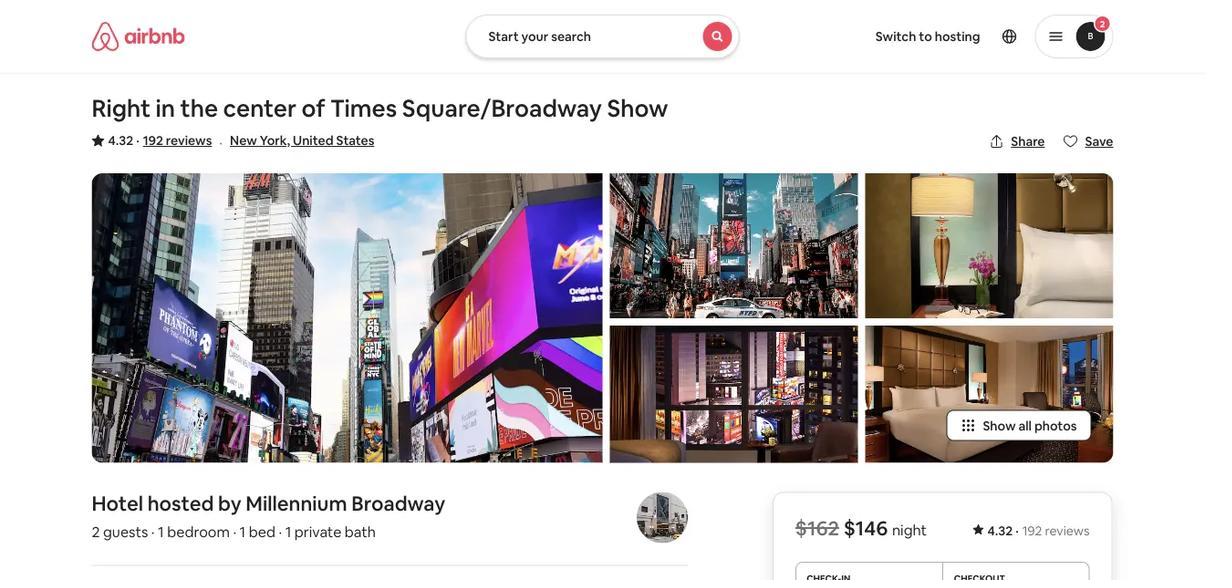 Task type: describe. For each thing, give the bounding box(es) containing it.
1 horizontal spatial 4.32 · 192 reviews
[[988, 522, 1090, 539]]

0 vertical spatial show
[[607, 93, 668, 124]]

0 horizontal spatial reviews
[[166, 132, 212, 149]]

right
[[92, 93, 151, 124]]

0 horizontal spatial 4.32 · 192 reviews
[[108, 132, 212, 149]]

switch
[[876, 28, 916, 45]]

show all photos button
[[947, 410, 1092, 441]]

· new york, united states
[[219, 132, 375, 151]]

3 1 from the left
[[285, 523, 291, 542]]

hosted
[[148, 491, 214, 517]]

right in the center of times square/broadway show image 2 image
[[610, 173, 858, 318]]

0 horizontal spatial 192
[[143, 132, 163, 149]]

bed
[[249, 523, 276, 542]]

bath
[[345, 523, 376, 542]]

right in the center of times square/broadway show image 4 image
[[866, 173, 1114, 318]]

2 1 from the left
[[240, 523, 246, 542]]

0 horizontal spatial 4.32
[[108, 132, 133, 149]]

of
[[302, 93, 325, 124]]

start your search button
[[466, 15, 740, 58]]

2 inside hotel hosted by millennium broadway 2 guests · 1 bedroom · 1 bed · 1 private bath
[[92, 523, 100, 542]]

by
[[218, 491, 242, 517]]

switch to hosting
[[876, 28, 980, 45]]

hotel hosted by millennium broadway 2 guests · 1 bedroom · 1 bed · 1 private bath
[[92, 491, 445, 542]]

bedroom
[[167, 523, 230, 542]]

2 button
[[1035, 15, 1114, 58]]

guests
[[103, 523, 148, 542]]

share
[[1011, 133, 1045, 150]]

show all photos
[[983, 418, 1077, 434]]

right in the center of times square/broadway show image 5 image
[[866, 326, 1114, 463]]

right in the center of times square/broadway show image 1 image
[[92, 173, 603, 463]]

share button
[[982, 126, 1053, 157]]

profile element
[[761, 0, 1114, 73]]

millennium broadway
[[246, 491, 445, 517]]

times
[[330, 93, 397, 124]]

1 vertical spatial 192
[[1023, 522, 1043, 539]]

united
[[293, 132, 334, 149]]

start your search
[[489, 28, 591, 45]]

1 horizontal spatial reviews
[[1045, 522, 1090, 539]]

show inside "button"
[[983, 418, 1016, 434]]

hosting
[[935, 28, 980, 45]]

private
[[295, 523, 342, 542]]

· inside · new york, united states
[[219, 133, 223, 151]]

$162 $146 night
[[796, 515, 927, 541]]



Task type: locate. For each thing, give the bounding box(es) containing it.
·
[[136, 132, 139, 149], [219, 133, 223, 151], [1016, 522, 1019, 539], [151, 523, 155, 542], [233, 523, 236, 542], [279, 523, 282, 542]]

1
[[158, 523, 164, 542], [240, 523, 246, 542], [285, 523, 291, 542]]

the
[[180, 93, 218, 124]]

4.32
[[108, 132, 133, 149], [988, 522, 1013, 539]]

1 right bed
[[285, 523, 291, 542]]

search
[[551, 28, 591, 45]]

1 vertical spatial show
[[983, 418, 1016, 434]]

center
[[223, 93, 297, 124]]

0 vertical spatial reviews
[[166, 132, 212, 149]]

1 vertical spatial 4.32
[[988, 522, 1013, 539]]

1 1 from the left
[[158, 523, 164, 542]]

photos
[[1035, 418, 1077, 434]]

4.32 right night
[[988, 522, 1013, 539]]

1 vertical spatial 2
[[92, 523, 100, 542]]

in
[[156, 93, 175, 124]]

2 horizontal spatial 1
[[285, 523, 291, 542]]

$162
[[796, 515, 840, 541]]

show left all
[[983, 418, 1016, 434]]

0 horizontal spatial show
[[607, 93, 668, 124]]

2
[[1100, 18, 1105, 30], [92, 523, 100, 542]]

all
[[1019, 418, 1032, 434]]

save
[[1085, 133, 1114, 150]]

1 left bed
[[240, 523, 246, 542]]

1 horizontal spatial 192
[[1023, 522, 1043, 539]]

to
[[919, 28, 932, 45]]

1 down hosted
[[158, 523, 164, 542]]

right in the center of times square/broadway show
[[92, 93, 668, 124]]

show
[[607, 93, 668, 124], [983, 418, 1016, 434]]

1 horizontal spatial 2
[[1100, 18, 1105, 30]]

square/broadway
[[402, 93, 602, 124]]

york,
[[260, 132, 290, 149]]

start
[[489, 28, 519, 45]]

0 vertical spatial 4.32
[[108, 132, 133, 149]]

hotel
[[92, 491, 143, 517]]

learn more about the host, millennium broadway. image
[[637, 492, 688, 543], [637, 492, 688, 543]]

Start your search search field
[[466, 15, 740, 58]]

2 inside dropdown button
[[1100, 18, 1105, 30]]

1 horizontal spatial show
[[983, 418, 1016, 434]]

1 vertical spatial reviews
[[1045, 522, 1090, 539]]

new
[[230, 132, 257, 149]]

night
[[893, 521, 927, 539]]

save button
[[1056, 126, 1121, 157]]

4.32 down right
[[108, 132, 133, 149]]

192 reviews button
[[143, 131, 212, 150]]

1 horizontal spatial 4.32
[[988, 522, 1013, 539]]

0 vertical spatial 192
[[143, 132, 163, 149]]

states
[[336, 132, 375, 149]]

0 vertical spatial 2
[[1100, 18, 1105, 30]]

your
[[522, 28, 549, 45]]

1 vertical spatial 4.32 · 192 reviews
[[988, 522, 1090, 539]]

0 horizontal spatial 2
[[92, 523, 100, 542]]

show down start your search search box
[[607, 93, 668, 124]]

$146
[[844, 515, 888, 541]]

4.32 · 192 reviews
[[108, 132, 212, 149], [988, 522, 1090, 539]]

1 horizontal spatial 1
[[240, 523, 246, 542]]

0 vertical spatial 4.32 · 192 reviews
[[108, 132, 212, 149]]

new york, united states button
[[230, 130, 375, 151]]

switch to hosting link
[[865, 17, 991, 56]]

0 horizontal spatial 1
[[158, 523, 164, 542]]

reviews
[[166, 132, 212, 149], [1045, 522, 1090, 539]]

right in the center of times square/broadway show image 3 image
[[610, 326, 858, 463]]

192
[[143, 132, 163, 149], [1023, 522, 1043, 539]]



Task type: vqa. For each thing, say whether or not it's contained in the screenshot.
rightmost 4.32
yes



